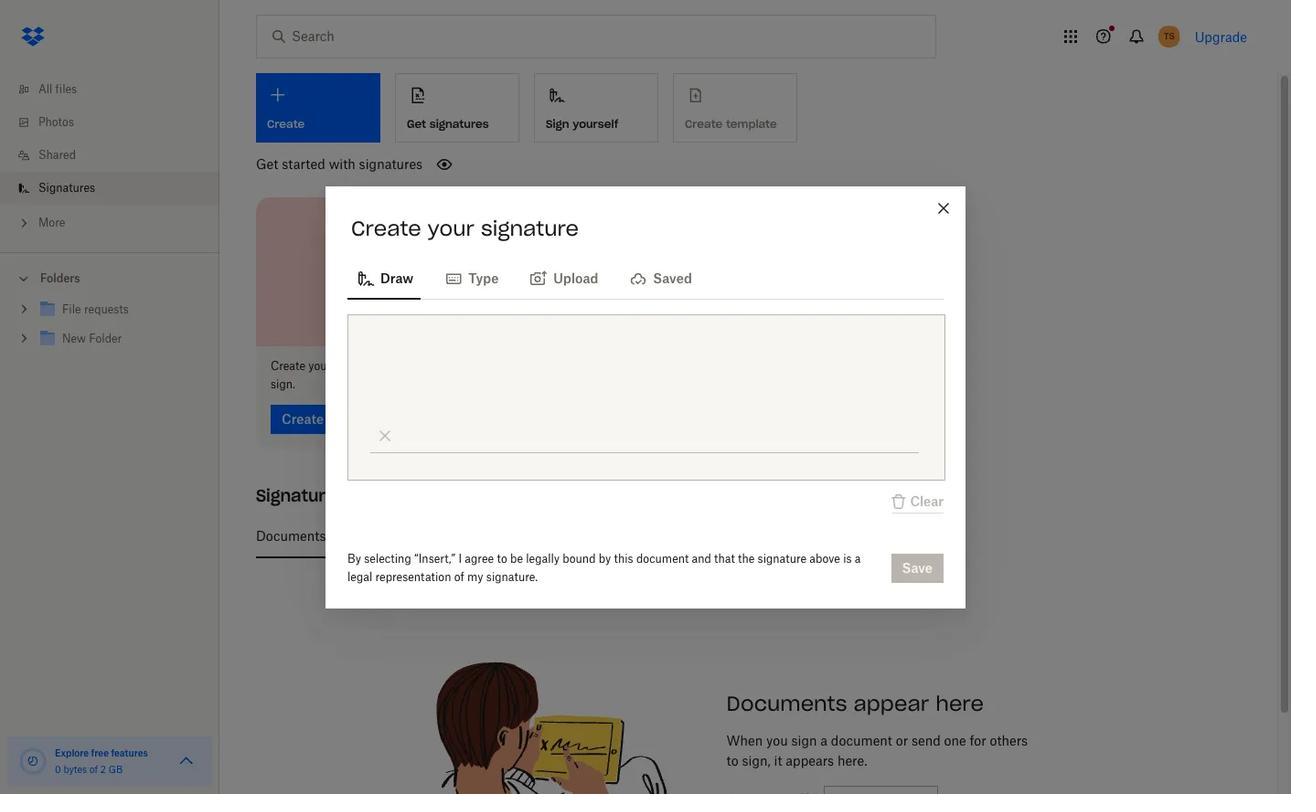 Task type: vqa. For each thing, say whether or not it's contained in the screenshot.
"Documents" for Documents
yes



Task type: locate. For each thing, give the bounding box(es) containing it.
with
[[329, 156, 356, 172]]

document inside by selecting "insert," i agree to be legally bound by this document and that the signature above is a legal representation of my signature.
[[636, 552, 689, 566]]

documents inside tab list
[[256, 528, 326, 544]]

1 vertical spatial document
[[831, 733, 893, 749]]

get signatures
[[407, 117, 489, 131]]

create up sign. on the top of page
[[271, 359, 306, 373]]

upgrade
[[1195, 29, 1248, 44]]

send
[[912, 733, 941, 749]]

saved
[[653, 270, 692, 286]]

documents for documents appear here
[[727, 691, 847, 717]]

0 horizontal spatial signatures
[[359, 156, 423, 172]]

tab list inside create your signature dialog
[[348, 256, 944, 300]]

0 horizontal spatial document
[[636, 552, 689, 566]]

0 horizontal spatial a
[[821, 733, 828, 749]]

1 vertical spatial get
[[256, 156, 278, 172]]

here
[[936, 691, 984, 717]]

1 vertical spatial signatures
[[256, 485, 346, 506]]

signature
[[481, 215, 579, 241], [334, 359, 383, 373], [758, 552, 807, 566]]

a inside by selecting "insert," i agree to be legally bound by this document and that the signature above is a legal representation of my signature.
[[855, 552, 861, 566]]

0 vertical spatial your
[[428, 215, 475, 241]]

0 vertical spatial signatures
[[38, 181, 95, 195]]

get left started
[[256, 156, 278, 172]]

document right this
[[636, 552, 689, 566]]

sign,
[[742, 753, 771, 769]]

create inside create your signature so you're always ready to sign.
[[271, 359, 306, 373]]

0 horizontal spatial documents
[[256, 528, 326, 544]]

2 vertical spatial signature
[[758, 552, 807, 566]]

you're
[[401, 359, 432, 373]]

create your signature
[[351, 215, 579, 241]]

create inside dialog
[[351, 215, 421, 241]]

your inside create your signature so you're always ready to sign.
[[309, 359, 331, 373]]

by
[[599, 552, 611, 566]]

representation
[[375, 570, 451, 584]]

your up type
[[428, 215, 475, 241]]

get up get started with signatures
[[407, 117, 426, 131]]

2 vertical spatial to
[[727, 753, 739, 769]]

0 vertical spatial document
[[636, 552, 689, 566]]

a
[[855, 552, 861, 566], [821, 733, 828, 749]]

1 vertical spatial create
[[271, 359, 306, 373]]

list
[[0, 62, 220, 252]]

0 vertical spatial signatures
[[430, 117, 489, 131]]

all
[[38, 82, 52, 96]]

2 horizontal spatial signature
[[758, 552, 807, 566]]

to down when
[[727, 753, 739, 769]]

features
[[111, 748, 148, 759]]

tab list
[[348, 256, 944, 300]]

to inside by selecting "insert," i agree to be legally bound by this document and that the signature above is a legal representation of my signature.
[[497, 552, 507, 566]]

group
[[0, 292, 220, 368]]

to left be
[[497, 552, 507, 566]]

be
[[510, 552, 523, 566]]

signatures up documents tab
[[256, 485, 346, 506]]

documents appear here
[[727, 691, 984, 717]]

0 vertical spatial documents
[[256, 528, 326, 544]]

documents tab
[[256, 514, 326, 558]]

sign
[[546, 117, 569, 131]]

0 horizontal spatial your
[[309, 359, 331, 373]]

when you sign a document or send one for others to sign, it appears here.
[[727, 733, 1028, 769]]

a inside when you sign a document or send one for others to sign, it appears here.
[[821, 733, 828, 749]]

signature right the
[[758, 552, 807, 566]]

tab list containing draw
[[348, 256, 944, 300]]

1 vertical spatial of
[[89, 765, 98, 776]]

create
[[351, 215, 421, 241], [271, 359, 306, 373]]

0 horizontal spatial create
[[271, 359, 306, 373]]

sign yourself
[[546, 117, 619, 131]]

to
[[505, 359, 515, 373], [497, 552, 507, 566], [727, 753, 739, 769]]

1 vertical spatial your
[[309, 359, 331, 373]]

of left my
[[454, 570, 464, 584]]

signatures
[[430, 117, 489, 131], [359, 156, 423, 172]]

bound
[[563, 552, 596, 566]]

signatures down 'shared'
[[38, 181, 95, 195]]

document up here.
[[831, 733, 893, 749]]

1 horizontal spatial signatures
[[430, 117, 489, 131]]

to inside create your signature so you're always ready to sign.
[[505, 359, 515, 373]]

dropbox image
[[15, 18, 51, 55]]

sign
[[792, 733, 817, 749]]

a right is
[[855, 552, 861, 566]]

0 horizontal spatial signatures
[[38, 181, 95, 195]]

more
[[38, 216, 65, 230]]

bytes
[[63, 765, 87, 776]]

a right sign
[[821, 733, 828, 749]]

all files link
[[15, 73, 220, 106]]

of
[[454, 570, 464, 584], [89, 765, 98, 776]]

1 horizontal spatial of
[[454, 570, 464, 584]]

others
[[990, 733, 1028, 749]]

1 vertical spatial signature
[[334, 359, 383, 373]]

0 horizontal spatial get
[[256, 156, 278, 172]]

1 vertical spatial to
[[497, 552, 507, 566]]

document
[[636, 552, 689, 566], [831, 733, 893, 749]]

my
[[467, 570, 483, 584]]

your inside dialog
[[428, 215, 475, 241]]

agree
[[465, 552, 494, 566]]

to right ready
[[505, 359, 515, 373]]

0 horizontal spatial signature
[[334, 359, 383, 373]]

free
[[91, 748, 109, 759]]

more image
[[15, 214, 33, 232]]

signatures list item
[[0, 172, 220, 205]]

get inside button
[[407, 117, 426, 131]]

1 horizontal spatial create
[[351, 215, 421, 241]]

and
[[692, 552, 711, 566]]

create up draw
[[351, 215, 421, 241]]

create your signature so you're always ready to sign.
[[271, 359, 515, 391]]

this
[[614, 552, 633, 566]]

your
[[428, 215, 475, 241], [309, 359, 331, 373]]

0 vertical spatial to
[[505, 359, 515, 373]]

appear
[[854, 691, 929, 717]]

draw
[[380, 270, 414, 286]]

above
[[810, 552, 840, 566]]

signatures
[[38, 181, 95, 195], [256, 485, 346, 506]]

1 vertical spatial signatures
[[359, 156, 423, 172]]

0 horizontal spatial of
[[89, 765, 98, 776]]

1 horizontal spatial get
[[407, 117, 426, 131]]

of left '2'
[[89, 765, 98, 776]]

folders
[[40, 272, 80, 285]]

0 vertical spatial a
[[855, 552, 861, 566]]

tab
[[341, 514, 404, 558]]

signature inside by selecting "insert," i agree to be legally bound by this document and that the signature above is a legal representation of my signature.
[[758, 552, 807, 566]]

is
[[843, 552, 852, 566]]

legal
[[348, 570, 372, 584]]

0 vertical spatial signature
[[481, 215, 579, 241]]

you
[[766, 733, 788, 749]]

upload
[[554, 270, 598, 286]]

signature left so
[[334, 359, 383, 373]]

signature inside create your signature so you're always ready to sign.
[[334, 359, 383, 373]]

your left so
[[309, 359, 331, 373]]

0 vertical spatial get
[[407, 117, 426, 131]]

of inside explore free features 0 bytes of 2 gb
[[89, 765, 98, 776]]

1 horizontal spatial documents
[[727, 691, 847, 717]]

0 vertical spatial of
[[454, 570, 464, 584]]

documents
[[256, 528, 326, 544], [727, 691, 847, 717]]

get
[[407, 117, 426, 131], [256, 156, 278, 172]]

started
[[282, 156, 325, 172]]

get signatures button
[[395, 73, 519, 143]]

2
[[100, 765, 106, 776]]

1 vertical spatial documents
[[727, 691, 847, 717]]

1 horizontal spatial your
[[428, 215, 475, 241]]

1 horizontal spatial signature
[[481, 215, 579, 241]]

get for get signatures
[[407, 117, 426, 131]]

type
[[468, 270, 499, 286]]

0 vertical spatial create
[[351, 215, 421, 241]]

signature up upload at left
[[481, 215, 579, 241]]

1 horizontal spatial document
[[831, 733, 893, 749]]

documents for documents
[[256, 528, 326, 544]]

1 horizontal spatial a
[[855, 552, 861, 566]]

1 vertical spatial a
[[821, 733, 828, 749]]



Task type: describe. For each thing, give the bounding box(es) containing it.
it
[[774, 753, 782, 769]]

your for create your signature
[[428, 215, 475, 241]]

folders button
[[0, 264, 220, 292]]

quota usage element
[[18, 747, 48, 776]]

explore free features 0 bytes of 2 gb
[[55, 748, 148, 776]]

signature.
[[486, 570, 538, 584]]

here.
[[838, 753, 867, 769]]

signatures link
[[15, 172, 220, 205]]

list containing all files
[[0, 62, 220, 252]]

one
[[944, 733, 966, 749]]

signature for create your signature
[[481, 215, 579, 241]]

explore
[[55, 748, 89, 759]]

get started with signatures
[[256, 156, 423, 172]]

legally
[[526, 552, 560, 566]]

or
[[896, 733, 908, 749]]

photos link
[[15, 106, 220, 139]]

create for create your signature
[[351, 215, 421, 241]]

shared link
[[15, 139, 220, 172]]

create for create your signature so you're always ready to sign.
[[271, 359, 306, 373]]

upgrade link
[[1195, 29, 1248, 44]]

that
[[714, 552, 735, 566]]

always
[[435, 359, 470, 373]]

the
[[738, 552, 755, 566]]

ready
[[473, 359, 502, 373]]

by selecting "insert," i agree to be legally bound by this document and that the signature above is a legal representation of my signature.
[[348, 552, 861, 584]]

shared
[[38, 148, 76, 162]]

sign.
[[271, 377, 295, 391]]

for
[[970, 733, 987, 749]]

"insert,"
[[414, 552, 456, 566]]

selecting
[[364, 552, 411, 566]]

i
[[459, 552, 462, 566]]

signatures inside 'list item'
[[38, 181, 95, 195]]

files
[[55, 82, 77, 96]]

1 horizontal spatial signatures
[[256, 485, 346, 506]]

of inside by selecting "insert," i agree to be legally bound by this document and that the signature above is a legal representation of my signature.
[[454, 570, 464, 584]]

to inside when you sign a document or send one for others to sign, it appears here.
[[727, 753, 739, 769]]

photos
[[38, 115, 74, 129]]

appears
[[786, 753, 834, 769]]

document inside when you sign a document or send one for others to sign, it appears here.
[[831, 733, 893, 749]]

sign yourself button
[[534, 73, 659, 143]]

yourself
[[573, 117, 619, 131]]

documents tab list
[[256, 514, 1241, 558]]

get for get started with signatures
[[256, 156, 278, 172]]

signatures inside button
[[430, 117, 489, 131]]

so
[[386, 359, 398, 373]]

create your signature dialog
[[326, 186, 966, 609]]

by
[[348, 552, 361, 566]]

gb
[[108, 765, 123, 776]]

signature for create your signature so you're always ready to sign.
[[334, 359, 383, 373]]

all files
[[38, 82, 77, 96]]

your for create your signature so you're always ready to sign.
[[309, 359, 331, 373]]

when
[[727, 733, 763, 749]]

0
[[55, 765, 61, 776]]



